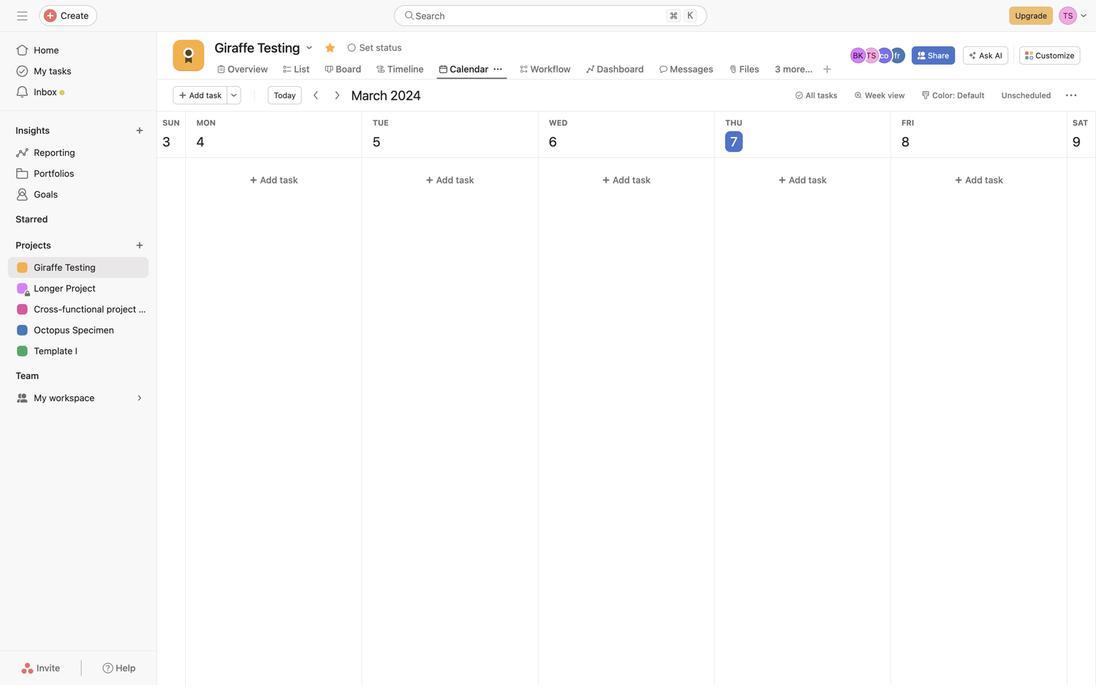 Task type: describe. For each thing, give the bounding box(es) containing it.
tasks for my tasks
[[49, 66, 71, 76]]

inbox
[[34, 86, 57, 97]]

wed 6
[[549, 118, 568, 149]]

new project or portfolio image
[[136, 241, 144, 249]]

color: default
[[932, 91, 985, 100]]

my workspace
[[34, 392, 95, 403]]

reporting link
[[8, 142, 149, 163]]

projects
[[16, 240, 51, 251]]

⌘
[[670, 10, 678, 21]]

help button
[[94, 656, 144, 680]]

tue 5
[[373, 118, 389, 149]]

unscheduled
[[1002, 91, 1051, 100]]

3 more… button
[[775, 62, 813, 76]]

board link
[[325, 62, 361, 76]]

testing
[[65, 262, 96, 273]]

fri
[[902, 118, 914, 127]]

plan
[[139, 304, 156, 314]]

octopus
[[34, 325, 70, 335]]

all tasks
[[806, 91, 837, 100]]

template i
[[34, 345, 77, 356]]

cross-functional project plan
[[34, 304, 156, 314]]

fr
[[894, 51, 900, 60]]

thu
[[725, 118, 743, 127]]

starred
[[16, 214, 48, 224]]

remove from starred image
[[325, 42, 335, 53]]

tab actions image
[[494, 65, 502, 73]]

project
[[66, 283, 96, 294]]

march 2024
[[351, 87, 421, 103]]

week view
[[865, 91, 905, 100]]

week view button
[[849, 86, 911, 104]]

ribbon image
[[181, 48, 196, 63]]

giraffe
[[34, 262, 62, 273]]

default
[[957, 91, 985, 100]]

project
[[107, 304, 136, 314]]

see details, my workspace image
[[136, 394, 144, 402]]

invite
[[37, 663, 60, 673]]

giraffe testing
[[215, 40, 300, 55]]

specimen
[[72, 325, 114, 335]]

template i link
[[8, 341, 149, 361]]

reporting
[[34, 147, 75, 158]]

create
[[61, 10, 89, 21]]

ask ai
[[979, 51, 1002, 60]]

co
[[880, 51, 889, 60]]

bk
[[853, 51, 863, 60]]

inbox link
[[8, 82, 149, 102]]

4
[[196, 134, 204, 149]]

sun 3
[[162, 118, 180, 149]]

today button
[[268, 86, 302, 104]]

my for my workspace
[[34, 392, 47, 403]]

today
[[274, 91, 296, 100]]

view
[[888, 91, 905, 100]]

more…
[[783, 64, 813, 74]]

next week image
[[332, 90, 342, 100]]

mon
[[196, 118, 216, 127]]

3 inside 'sun 3'
[[162, 134, 170, 149]]

functional
[[62, 304, 104, 314]]

global element
[[0, 32, 157, 110]]

fri 8
[[902, 118, 914, 149]]

goals
[[34, 189, 58, 200]]

list
[[294, 64, 310, 74]]

invite button
[[12, 656, 69, 680]]

march
[[351, 87, 387, 103]]

giraffe testing link
[[8, 257, 149, 278]]

unscheduled button
[[996, 86, 1057, 104]]

giraffe testing
[[34, 262, 96, 273]]

set status button
[[342, 38, 408, 57]]

3 inside popup button
[[775, 64, 781, 74]]

teams element
[[0, 364, 157, 411]]

all
[[806, 91, 815, 100]]

0 horizontal spatial more actions image
[[230, 91, 238, 99]]

workflow link
[[520, 62, 571, 76]]

longer project link
[[8, 278, 149, 299]]

7
[[730, 134, 738, 149]]

3 more…
[[775, 64, 813, 74]]

color: default button
[[916, 86, 990, 104]]

week
[[865, 91, 886, 100]]

ask ai button
[[963, 46, 1008, 65]]



Task type: vqa. For each thing, say whether or not it's contained in the screenshot.
My workspace link in the bottom of the page
yes



Task type: locate. For each thing, give the bounding box(es) containing it.
projects element
[[0, 234, 157, 364]]

tasks inside "link"
[[49, 66, 71, 76]]

board
[[336, 64, 361, 74]]

0 vertical spatial tasks
[[49, 66, 71, 76]]

dashboard link
[[586, 62, 644, 76]]

more actions image up sat
[[1066, 90, 1077, 100]]

octopus specimen
[[34, 325, 114, 335]]

tasks inside dropdown button
[[817, 91, 837, 100]]

more actions image down overview link
[[230, 91, 238, 99]]

6
[[549, 134, 557, 149]]

home link
[[8, 40, 149, 61]]

cross-
[[34, 304, 62, 314]]

previous week image
[[311, 90, 321, 100]]

1 horizontal spatial 3
[[775, 64, 781, 74]]

my inside "link"
[[34, 66, 47, 76]]

projects button
[[13, 236, 63, 254]]

customize button
[[1019, 46, 1080, 65]]

giraffe testing button
[[209, 38, 318, 57]]

5
[[373, 134, 380, 149]]

2 my from the top
[[34, 392, 47, 403]]

timeline
[[387, 64, 424, 74]]

3 left more…
[[775, 64, 781, 74]]

my down team dropdown button
[[34, 392, 47, 403]]

tasks right all
[[817, 91, 837, 100]]

share
[[928, 51, 949, 60]]

portfolios
[[34, 168, 74, 179]]

insights
[[16, 125, 50, 136]]

files link
[[729, 62, 759, 76]]

octopus specimen link
[[8, 320, 149, 341]]

more actions image
[[1066, 90, 1077, 100], [230, 91, 238, 99]]

1 horizontal spatial tasks
[[817, 91, 837, 100]]

overview
[[228, 64, 268, 74]]

1 horizontal spatial more actions image
[[1066, 90, 1077, 100]]

team button
[[13, 367, 51, 385]]

workspace
[[49, 392, 95, 403]]

create button
[[39, 5, 97, 26]]

ai
[[995, 51, 1002, 60]]

overview link
[[217, 62, 268, 76]]

timeline link
[[377, 62, 424, 76]]

cross-functional project plan link
[[8, 299, 156, 320]]

3
[[775, 64, 781, 74], [162, 134, 170, 149]]

0 horizontal spatial tasks
[[49, 66, 71, 76]]

share button
[[912, 46, 955, 65]]

my inside teams element
[[34, 392, 47, 403]]

set status
[[359, 42, 402, 53]]

dashboard
[[597, 64, 644, 74]]

my workspace link
[[8, 388, 149, 408]]

upgrade
[[1015, 11, 1047, 20]]

my up inbox
[[34, 66, 47, 76]]

customize
[[1036, 51, 1075, 60]]

my tasks link
[[8, 61, 149, 82]]

sun
[[162, 118, 180, 127]]

calendar link
[[439, 62, 489, 76]]

color:
[[932, 91, 955, 100]]

new insights image
[[136, 127, 144, 134]]

sat 9
[[1073, 118, 1088, 149]]

messages
[[670, 64, 713, 74]]

add task
[[189, 91, 222, 100], [260, 175, 298, 185], [436, 175, 474, 185], [613, 175, 651, 185], [789, 175, 827, 185], [965, 175, 1003, 185]]

add task button
[[173, 86, 227, 104], [191, 168, 356, 192], [367, 168, 533, 192], [544, 168, 709, 192], [720, 168, 885, 192], [896, 168, 1062, 192]]

9
[[1073, 134, 1081, 149]]

insights element
[[0, 119, 157, 207]]

template
[[34, 345, 73, 356]]

wed
[[549, 118, 568, 127]]

3 down sun
[[162, 134, 170, 149]]

my
[[34, 66, 47, 76], [34, 392, 47, 403]]

0 vertical spatial my
[[34, 66, 47, 76]]

my for my tasks
[[34, 66, 47, 76]]

mon 4
[[196, 118, 216, 149]]

sat
[[1073, 118, 1088, 127]]

None field
[[394, 5, 707, 26]]

my tasks
[[34, 66, 71, 76]]

1 vertical spatial tasks
[[817, 91, 837, 100]]

0 vertical spatial 3
[[775, 64, 781, 74]]

task
[[206, 91, 222, 100], [280, 175, 298, 185], [456, 175, 474, 185], [632, 175, 651, 185], [809, 175, 827, 185], [985, 175, 1003, 185]]

team
[[16, 370, 39, 381]]

k
[[688, 10, 693, 21]]

all tasks button
[[789, 86, 843, 104]]

add
[[189, 91, 204, 100], [260, 175, 277, 185], [436, 175, 454, 185], [613, 175, 630, 185], [789, 175, 806, 185], [965, 175, 982, 185]]

i
[[75, 345, 77, 356]]

hide sidebar image
[[17, 10, 27, 21]]

help
[[116, 663, 136, 673]]

list link
[[284, 62, 310, 76]]

tasks down 'home' on the top left
[[49, 66, 71, 76]]

tue
[[373, 118, 389, 127]]

set
[[359, 42, 373, 53]]

messages link
[[659, 62, 713, 76]]

Search tasks, projects, and more text field
[[394, 5, 707, 26]]

0 horizontal spatial 3
[[162, 134, 170, 149]]

thu 7
[[725, 118, 743, 149]]

portfolios link
[[8, 163, 149, 184]]

you've reached the maximum number of tabs. remove a tab to add a new one. image
[[822, 64, 832, 74]]

ts
[[866, 51, 876, 60]]

1 vertical spatial 3
[[162, 134, 170, 149]]

1 my from the top
[[34, 66, 47, 76]]

longer project
[[34, 283, 96, 294]]

upgrade button
[[1009, 7, 1053, 25]]

1 vertical spatial my
[[34, 392, 47, 403]]

home
[[34, 45, 59, 55]]

tasks for all tasks
[[817, 91, 837, 100]]

2024
[[390, 87, 421, 103]]



